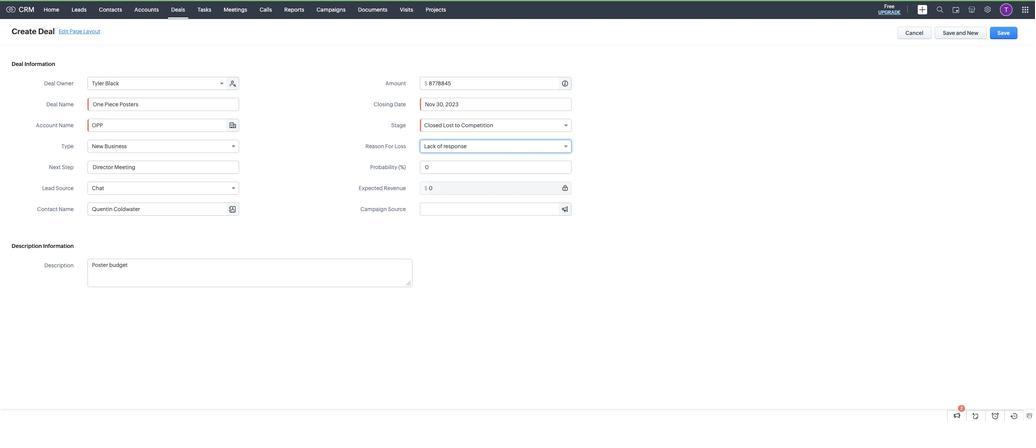 Task type: locate. For each thing, give the bounding box(es) containing it.
1 vertical spatial information
[[43, 243, 74, 250]]

crm link
[[6, 5, 34, 14]]

lack of response
[[424, 143, 467, 150]]

calls
[[260, 6, 272, 13]]

None text field
[[429, 77, 571, 90], [88, 98, 239, 111], [88, 119, 239, 132], [420, 161, 572, 174], [88, 203, 239, 216], [420, 203, 571, 216], [429, 77, 571, 90], [88, 98, 239, 111], [88, 119, 239, 132], [420, 161, 572, 174], [88, 203, 239, 216], [420, 203, 571, 216]]

1 $ from the top
[[424, 80, 428, 87]]

information
[[24, 61, 55, 67], [43, 243, 74, 250]]

deal for deal owner
[[44, 80, 55, 87]]

page
[[70, 28, 82, 34]]

next step
[[49, 164, 74, 171]]

revenue
[[384, 185, 406, 192]]

Chat field
[[88, 182, 239, 195]]

source
[[56, 185, 74, 192], [388, 206, 406, 213]]

save inside button
[[943, 30, 955, 36]]

reason for loss
[[365, 143, 406, 150]]

0 vertical spatial name
[[59, 101, 74, 108]]

0 horizontal spatial save
[[943, 30, 955, 36]]

date
[[394, 101, 406, 108]]

$ right revenue
[[424, 185, 428, 192]]

None field
[[88, 119, 239, 132], [88, 203, 239, 216], [420, 203, 571, 216], [88, 119, 239, 132], [88, 203, 239, 216], [420, 203, 571, 216]]

new right "and"
[[967, 30, 979, 36]]

deal for deal name
[[46, 101, 58, 108]]

1 name from the top
[[59, 101, 74, 108]]

projects
[[426, 6, 446, 13]]

information down "contact name"
[[43, 243, 74, 250]]

3 name from the top
[[59, 206, 74, 213]]

black
[[105, 80, 119, 87]]

name right contact
[[59, 206, 74, 213]]

1 vertical spatial source
[[388, 206, 406, 213]]

stage
[[391, 122, 406, 129]]

name for contact name
[[59, 206, 74, 213]]

1 vertical spatial new
[[92, 143, 103, 150]]

0 vertical spatial information
[[24, 61, 55, 67]]

1 horizontal spatial new
[[967, 30, 979, 36]]

(%)
[[398, 164, 406, 171]]

new left business
[[92, 143, 103, 150]]

reports
[[284, 6, 304, 13]]

account name
[[36, 122, 74, 129]]

1 horizontal spatial description
[[44, 263, 74, 269]]

1 vertical spatial name
[[59, 122, 74, 129]]

$ for expected revenue
[[424, 185, 428, 192]]

source right lead
[[56, 185, 74, 192]]

deal left owner
[[44, 80, 55, 87]]

of
[[437, 143, 442, 150]]

for
[[385, 143, 394, 150]]

0 horizontal spatial source
[[56, 185, 74, 192]]

1 vertical spatial $
[[424, 185, 428, 192]]

1 vertical spatial description
[[44, 263, 74, 269]]

$
[[424, 80, 428, 87], [424, 185, 428, 192]]

description
[[12, 243, 42, 250], [44, 263, 74, 269]]

source down revenue
[[388, 206, 406, 213]]

lead
[[42, 185, 55, 192]]

save inside button
[[998, 30, 1010, 36]]

reason
[[365, 143, 384, 150]]

0 vertical spatial $
[[424, 80, 428, 87]]

create deal edit page layout
[[12, 27, 100, 36]]

save
[[943, 30, 955, 36], [998, 30, 1010, 36]]

edit
[[59, 28, 68, 34]]

0 vertical spatial source
[[56, 185, 74, 192]]

cancel
[[906, 30, 924, 36]]

free upgrade
[[878, 3, 901, 15]]

closed
[[424, 122, 442, 129]]

visits link
[[394, 0, 419, 19]]

1 save from the left
[[943, 30, 955, 36]]

contact name
[[37, 206, 74, 213]]

2 vertical spatial name
[[59, 206, 74, 213]]

source for lead source
[[56, 185, 74, 192]]

name right account
[[59, 122, 74, 129]]

description information
[[12, 243, 74, 250]]

lost
[[443, 122, 454, 129]]

probability (%)
[[370, 164, 406, 171]]

deal up "account name"
[[46, 101, 58, 108]]

new
[[967, 30, 979, 36], [92, 143, 103, 150]]

create menu image
[[918, 5, 927, 14]]

search element
[[932, 0, 948, 19]]

tasks link
[[191, 0, 218, 19]]

2 name from the top
[[59, 122, 74, 129]]

deal down create on the left top of page
[[12, 61, 23, 67]]

deal
[[38, 27, 55, 36], [12, 61, 23, 67], [44, 80, 55, 87], [46, 101, 58, 108]]

Tyler Black field
[[88, 77, 227, 90]]

save down profile icon
[[998, 30, 1010, 36]]

deal for deal information
[[12, 61, 23, 67]]

name down owner
[[59, 101, 74, 108]]

0 horizontal spatial description
[[12, 243, 42, 250]]

0 horizontal spatial new
[[92, 143, 103, 150]]

free
[[884, 3, 895, 9]]

save for save and new
[[943, 30, 955, 36]]

description for description
[[44, 263, 74, 269]]

search image
[[937, 6, 943, 13]]

deals
[[171, 6, 185, 13]]

name
[[59, 101, 74, 108], [59, 122, 74, 129], [59, 206, 74, 213]]

information up deal owner
[[24, 61, 55, 67]]

tyler black
[[92, 80, 119, 87]]

save for save
[[998, 30, 1010, 36]]

meetings link
[[218, 0, 253, 19]]

2 save from the left
[[998, 30, 1010, 36]]

account
[[36, 122, 58, 129]]

None text field
[[88, 161, 239, 174], [429, 182, 571, 195], [88, 260, 412, 287], [88, 161, 239, 174], [429, 182, 571, 195], [88, 260, 412, 287]]

contact
[[37, 206, 58, 213]]

lack
[[424, 143, 436, 150]]

2 $ from the top
[[424, 185, 428, 192]]

0 vertical spatial description
[[12, 243, 42, 250]]

crm
[[19, 5, 34, 14]]

1 horizontal spatial source
[[388, 206, 406, 213]]

owner
[[56, 80, 74, 87]]

0 vertical spatial new
[[967, 30, 979, 36]]

deal name
[[46, 101, 74, 108]]

step
[[62, 164, 74, 171]]

cancel button
[[897, 27, 932, 39]]

save left "and"
[[943, 30, 955, 36]]

calls link
[[253, 0, 278, 19]]

1 horizontal spatial save
[[998, 30, 1010, 36]]

campaign source
[[360, 206, 406, 213]]

create
[[12, 27, 37, 36]]

$ right amount
[[424, 80, 428, 87]]



Task type: vqa. For each thing, say whether or not it's contained in the screenshot.
the bottom Away
no



Task type: describe. For each thing, give the bounding box(es) containing it.
new business
[[92, 143, 127, 150]]

lead source
[[42, 185, 74, 192]]

chat
[[92, 185, 104, 192]]

calendar image
[[953, 6, 959, 13]]

edit page layout link
[[59, 28, 100, 34]]

closed lost to competition
[[424, 122, 493, 129]]

probability
[[370, 164, 397, 171]]

leads
[[72, 6, 87, 13]]

New Business field
[[88, 140, 239, 153]]

description for description information
[[12, 243, 42, 250]]

save button
[[990, 27, 1018, 39]]

profile image
[[1000, 3, 1013, 16]]

business
[[105, 143, 127, 150]]

layout
[[83, 28, 100, 34]]

deals link
[[165, 0, 191, 19]]

tasks
[[198, 6, 211, 13]]

save and new button
[[935, 27, 987, 39]]

2
[[960, 407, 963, 411]]

MMM D, YYYY text field
[[420, 98, 572, 111]]

home link
[[38, 0, 65, 19]]

projects link
[[419, 0, 452, 19]]

Closed Lost to Competition field
[[420, 119, 572, 132]]

closing
[[374, 101, 393, 108]]

campaigns link
[[310, 0, 352, 19]]

name for deal name
[[59, 101, 74, 108]]

new inside button
[[967, 30, 979, 36]]

tyler
[[92, 80, 104, 87]]

and
[[956, 30, 966, 36]]

documents link
[[352, 0, 394, 19]]

profile element
[[996, 0, 1017, 19]]

name for account name
[[59, 122, 74, 129]]

source for campaign source
[[388, 206, 406, 213]]

campaign
[[360, 206, 387, 213]]

$ for amount
[[424, 80, 428, 87]]

accounts link
[[128, 0, 165, 19]]

documents
[[358, 6, 387, 13]]

reports link
[[278, 0, 310, 19]]

information for description information
[[43, 243, 74, 250]]

expected
[[359, 185, 383, 192]]

response
[[444, 143, 467, 150]]

information for deal information
[[24, 61, 55, 67]]

save and new
[[943, 30, 979, 36]]

upgrade
[[878, 10, 901, 15]]

contacts
[[99, 6, 122, 13]]

amount
[[385, 80, 406, 87]]

accounts
[[134, 6, 159, 13]]

loss
[[395, 143, 406, 150]]

visits
[[400, 6, 413, 13]]

Lack of response field
[[420, 140, 572, 153]]

new inside field
[[92, 143, 103, 150]]

campaigns
[[317, 6, 346, 13]]

closing date
[[374, 101, 406, 108]]

deal left the edit
[[38, 27, 55, 36]]

create menu element
[[913, 0, 932, 19]]

deal information
[[12, 61, 55, 67]]

contacts link
[[93, 0, 128, 19]]

home
[[44, 6, 59, 13]]

next
[[49, 164, 61, 171]]

to
[[455, 122, 460, 129]]

leads link
[[65, 0, 93, 19]]

competition
[[461, 122, 493, 129]]

expected revenue
[[359, 185, 406, 192]]

deal owner
[[44, 80, 74, 87]]

meetings
[[224, 6, 247, 13]]

type
[[61, 143, 74, 150]]



